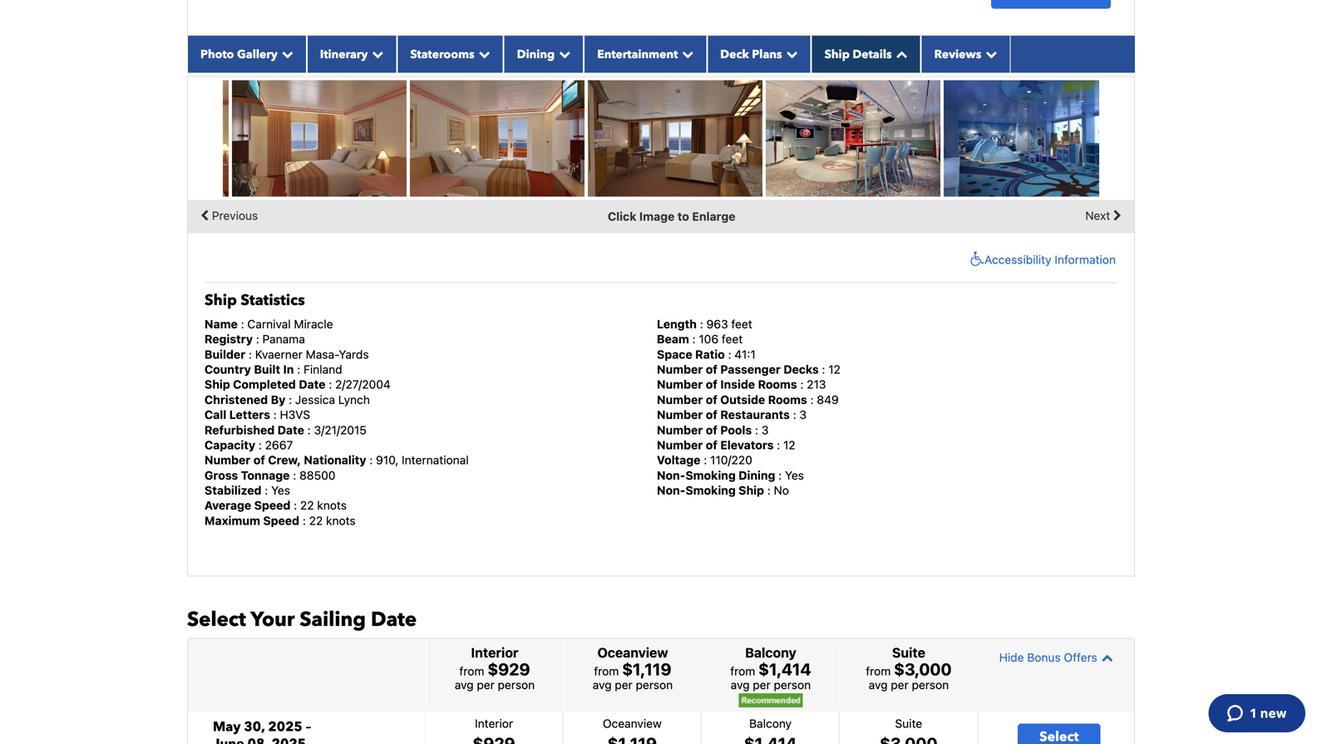 Task type: vqa. For each thing, say whether or not it's contained in the screenshot.


Task type: describe. For each thing, give the bounding box(es) containing it.
restaurants
[[720, 408, 790, 422]]

avg for $929
[[455, 678, 474, 692]]

registry
[[205, 332, 253, 346]]

chevron down image for deck plans
[[782, 48, 798, 60]]

country
[[205, 363, 251, 376]]

finland
[[304, 363, 342, 376]]

yes inside ship statistics name : carnival miracle registry : panama builder : kvaerner masa-yards country built in : finland ship completed date : 2/27/2004 christened by : jessica lynch call letters : h3vs refurbished date : 3/21/2015 capacity : 2667 number of crew, nationality : 910, international gross tonnage : 88500 stabilized : yes average speed : 22 knots maximum speed : 22 knots
[[271, 484, 290, 497]]

accessibility information
[[985, 253, 1116, 266]]

jessica
[[295, 393, 335, 407]]

deck plans
[[720, 46, 782, 62]]

gallery
[[237, 46, 278, 62]]

next
[[1085, 209, 1113, 222]]

per for $3,000
[[891, 678, 909, 692]]

may 30, 2025 –
[[213, 718, 311, 736]]

ship details button
[[811, 36, 921, 73]]

reviews button
[[921, 36, 1011, 73]]

avg for $3,000
[[869, 678, 888, 692]]

from for $929
[[459, 664, 484, 678]]

ship details
[[825, 46, 892, 62]]

oceanview image
[[232, 80, 407, 197]]

christened
[[205, 393, 268, 407]]

hide
[[999, 651, 1024, 664]]

balcony from $1,414 avg per person
[[730, 645, 811, 692]]

from for $1,119
[[594, 664, 619, 678]]

yes inside length : 963 feet beam : 106 feet space ratio : 41:1 number of passenger decks : 12 number of inside rooms : 213 number of outside rooms : 849 number of restaurants : 3 number of pools : 3 number of elevators : 12 voltage : 110/220 non-smoking dining : yes non-smoking ship : no
[[785, 468, 804, 482]]

capacity
[[205, 438, 255, 452]]

voltage
[[657, 453, 701, 467]]

information
[[1055, 253, 1116, 266]]

elevators
[[720, 438, 774, 452]]

length : 963 feet beam : 106 feet space ratio : 41:1 number of passenger decks : 12 number of inside rooms : 213 number of outside rooms : 849 number of restaurants : 3 number of pools : 3 number of elevators : 12 voltage : 110/220 non-smoking dining : yes non-smoking ship : no
[[657, 317, 841, 497]]

interior image
[[54, 80, 229, 197]]

849
[[817, 393, 839, 407]]

2/27/2004
[[335, 378, 391, 391]]

from for $1,414
[[730, 664, 755, 678]]

chevron down image for itinerary
[[368, 48, 384, 60]]

of down ratio
[[706, 363, 718, 376]]

hide bonus offers link
[[982, 643, 1130, 672]]

per for $929
[[477, 678, 495, 692]]

sailing
[[300, 606, 366, 633]]

entertainment button
[[584, 36, 707, 73]]

avg for $1,119
[[593, 678, 612, 692]]

oceanview for oceanview from $1,119 avg per person
[[597, 645, 668, 661]]

hide bonus offers
[[999, 651, 1097, 664]]

select your sailing date main content
[[0, 0, 1143, 744]]

of left restaurants
[[706, 408, 718, 422]]

chevron down image for entertainment
[[678, 48, 694, 60]]

itinerary
[[320, 46, 368, 62]]

0 vertical spatial 3
[[800, 408, 807, 422]]

carnival
[[247, 317, 291, 331]]

details
[[853, 46, 892, 62]]

per for $1,414
[[753, 678, 771, 692]]

staterooms button
[[397, 36, 504, 73]]

dining inside length : 963 feet beam : 106 feet space ratio : 41:1 number of passenger decks : 12 number of inside rooms : 213 number of outside rooms : 849 number of restaurants : 3 number of pools : 3 number of elevators : 12 voltage : 110/220 non-smoking dining : yes non-smoking ship : no
[[739, 468, 775, 482]]

chevron right image
[[1113, 203, 1122, 228]]

call
[[205, 408, 226, 422]]

1 non- from the top
[[657, 468, 686, 482]]

ratio
[[695, 347, 725, 361]]

interior for interior from $929 avg per person
[[471, 645, 519, 661]]

1 vertical spatial knots
[[326, 514, 356, 528]]

space
[[657, 347, 692, 361]]

lynch
[[338, 393, 370, 407]]

next link
[[1085, 203, 1126, 228]]

club o2 image
[[766, 80, 940, 197]]

completed
[[233, 378, 296, 391]]

106
[[699, 332, 719, 346]]

wheelchair image
[[966, 251, 985, 268]]

of up 110/220
[[706, 438, 718, 452]]

your
[[251, 606, 295, 633]]

recommended image
[[739, 693, 803, 707]]

963
[[706, 317, 728, 331]]

1 smoking from the top
[[686, 468, 736, 482]]

nationality
[[304, 453, 366, 467]]

chevron up image
[[1097, 652, 1113, 663]]

select
[[187, 606, 246, 633]]

$1,119
[[622, 659, 672, 679]]

international
[[402, 453, 469, 467]]

previous
[[209, 209, 258, 222]]

outside
[[720, 393, 765, 407]]

910,
[[376, 453, 399, 467]]

offers
[[1064, 651, 1097, 664]]

balcony image
[[410, 80, 585, 197]]

stabilized
[[205, 484, 262, 497]]

refurbished
[[205, 423, 275, 437]]

$3,000
[[894, 659, 952, 679]]

dining inside dining dropdown button
[[517, 46, 555, 62]]

ship statistics name : carnival miracle registry : panama builder : kvaerner masa-yards country built in : finland ship completed date : 2/27/2004 christened by : jessica lynch call letters : h3vs refurbished date : 3/21/2015 capacity : 2667 number of crew, nationality : 910, international gross tonnage : 88500 stabilized : yes average speed : 22 knots maximum speed : 22 knots
[[205, 290, 469, 528]]

built
[[254, 363, 280, 376]]

pools
[[720, 423, 752, 437]]

balcony for balcony from $1,414 avg per person
[[745, 645, 796, 661]]

passenger
[[720, 363, 781, 376]]

2 smoking from the top
[[686, 484, 736, 497]]

select your sailing date
[[187, 606, 417, 633]]

accessibility information link
[[966, 251, 1116, 268]]

yards
[[339, 347, 369, 361]]

ship inside length : 963 feet beam : 106 feet space ratio : 41:1 number of passenger decks : 12 number of inside rooms : 213 number of outside rooms : 849 number of restaurants : 3 number of pools : 3 number of elevators : 12 voltage : 110/220 non-smoking dining : yes non-smoking ship : no
[[739, 484, 764, 497]]

1 vertical spatial feet
[[722, 332, 743, 346]]

interior for interior
[[475, 717, 513, 730]]

miracle
[[294, 317, 333, 331]]

–
[[306, 718, 311, 736]]

1 vertical spatial 22
[[309, 514, 323, 528]]

88500
[[299, 468, 336, 482]]

camp ocean: penguins image
[[944, 80, 1118, 197]]

2025
[[268, 718, 302, 736]]

name
[[205, 317, 238, 331]]

click
[[608, 209, 636, 223]]

gross
[[205, 468, 238, 482]]

0 vertical spatial rooms
[[758, 378, 797, 391]]

kvaerner
[[255, 347, 303, 361]]

suite for suite
[[895, 717, 922, 730]]

0 vertical spatial feet
[[731, 317, 752, 331]]

by
[[271, 393, 286, 407]]

balcony for balcony
[[749, 717, 792, 730]]

builder
[[205, 347, 245, 361]]

inside
[[720, 378, 755, 391]]

photo gallery image thumbnails navigation
[[188, 200, 1134, 233]]



Task type: locate. For each thing, give the bounding box(es) containing it.
from for $3,000
[[866, 664, 891, 678]]

0 horizontal spatial dining
[[517, 46, 555, 62]]

balcony inside balcony from $1,414 avg per person
[[745, 645, 796, 661]]

person for $1,414
[[774, 678, 811, 692]]

entertainment
[[597, 46, 678, 62]]

photo gallery
[[200, 46, 278, 62]]

0 vertical spatial suite
[[892, 645, 925, 661]]

3 down restaurants
[[762, 423, 769, 437]]

beam
[[657, 332, 689, 346]]

non-
[[657, 468, 686, 482], [657, 484, 686, 497]]

0 vertical spatial speed
[[254, 499, 291, 512]]

of left outside
[[706, 393, 718, 407]]

per inside interior from $929 avg per person
[[477, 678, 495, 692]]

1 from from the left
[[459, 664, 484, 678]]

1 vertical spatial oceanview
[[603, 717, 662, 730]]

date down h3vs
[[278, 423, 304, 437]]

1 avg from the left
[[455, 678, 474, 692]]

to
[[678, 209, 689, 223]]

from inside interior from $929 avg per person
[[459, 664, 484, 678]]

interior from $929 avg per person
[[455, 645, 535, 692]]

of up tonnage
[[253, 453, 265, 467]]

feet
[[731, 317, 752, 331], [722, 332, 743, 346]]

person for $3,000
[[912, 678, 949, 692]]

h3vs
[[280, 408, 310, 422]]

suite from $3,000 avg per person
[[866, 645, 952, 692]]

interior
[[471, 645, 519, 661], [475, 717, 513, 730]]

rooms down decks
[[758, 378, 797, 391]]

click image to enlarge
[[608, 209, 736, 223]]

chevron down image left dining dropdown button
[[475, 48, 490, 60]]

1 vertical spatial rooms
[[768, 393, 807, 407]]

avg up recommended image
[[731, 678, 750, 692]]

3 chevron down image from the left
[[678, 48, 694, 60]]

ship
[[825, 46, 850, 62], [205, 290, 237, 310], [205, 378, 230, 391], [739, 484, 764, 497]]

person inside oceanview from $1,119 avg per person
[[636, 678, 673, 692]]

oceanview for oceanview
[[603, 717, 662, 730]]

no
[[774, 484, 789, 497]]

image
[[639, 209, 675, 223]]

chevron down image inside photo gallery dropdown button
[[278, 48, 293, 60]]

0 vertical spatial 12
[[828, 363, 841, 376]]

110/220
[[710, 453, 752, 467]]

$929
[[488, 659, 530, 679]]

per inside suite from $3,000 avg per person
[[891, 678, 909, 692]]

1 vertical spatial 12
[[783, 438, 796, 452]]

1 chevron down image from the left
[[278, 48, 293, 60]]

2667
[[265, 438, 293, 452]]

avg inside oceanview from $1,119 avg per person
[[593, 678, 612, 692]]

2 avg from the left
[[593, 678, 612, 692]]

2 chevron down image from the left
[[368, 48, 384, 60]]

chevron down image left entertainment
[[555, 48, 571, 60]]

avg inside balcony from $1,414 avg per person
[[731, 678, 750, 692]]

0 horizontal spatial yes
[[271, 484, 290, 497]]

avg left $1,119
[[593, 678, 612, 692]]

2 non- from the top
[[657, 484, 686, 497]]

per inside oceanview from $1,119 avg per person
[[615, 678, 633, 692]]

avg
[[455, 678, 474, 692], [593, 678, 612, 692], [731, 678, 750, 692], [869, 678, 888, 692]]

itinerary button
[[307, 36, 397, 73]]

date up jessica
[[299, 378, 326, 391]]

4 chevron down image from the left
[[782, 48, 798, 60]]

chevron down image
[[278, 48, 293, 60], [368, 48, 384, 60], [678, 48, 694, 60], [782, 48, 798, 60], [982, 48, 997, 60]]

1 vertical spatial balcony
[[749, 717, 792, 730]]

1 vertical spatial non-
[[657, 484, 686, 497]]

30,
[[244, 718, 265, 736]]

dining button
[[504, 36, 584, 73]]

per inside balcony from $1,414 avg per person
[[753, 678, 771, 692]]

speed
[[254, 499, 291, 512], [263, 514, 299, 528]]

smoking
[[686, 468, 736, 482], [686, 484, 736, 497]]

1 vertical spatial yes
[[271, 484, 290, 497]]

avg inside interior from $929 avg per person
[[455, 678, 474, 692]]

1 horizontal spatial 12
[[828, 363, 841, 376]]

oceanview from $1,119 avg per person
[[593, 645, 673, 692]]

4 per from the left
[[891, 678, 909, 692]]

from left $929
[[459, 664, 484, 678]]

1 chevron down image from the left
[[475, 48, 490, 60]]

in
[[283, 363, 294, 376]]

knots
[[317, 499, 347, 512], [326, 514, 356, 528]]

from inside suite from $3,000 avg per person
[[866, 664, 891, 678]]

from
[[459, 664, 484, 678], [594, 664, 619, 678], [730, 664, 755, 678], [866, 664, 891, 678]]

average
[[205, 499, 251, 512]]

balcony down recommended image
[[749, 717, 792, 730]]

1 horizontal spatial 3
[[800, 408, 807, 422]]

3 person from the left
[[774, 678, 811, 692]]

1 per from the left
[[477, 678, 495, 692]]

2 person from the left
[[636, 678, 673, 692]]

rooms down 213
[[768, 393, 807, 407]]

chevron up image
[[892, 48, 908, 60]]

0 vertical spatial oceanview
[[597, 645, 668, 661]]

person for $929
[[498, 678, 535, 692]]

oceanview
[[597, 645, 668, 661], [603, 717, 662, 730]]

3 avg from the left
[[731, 678, 750, 692]]

feet up 41:1 at the top right
[[722, 332, 743, 346]]

yes down tonnage
[[271, 484, 290, 497]]

deck
[[720, 46, 749, 62]]

ship left details
[[825, 46, 850, 62]]

suite for suite from $3,000 avg per person
[[892, 645, 925, 661]]

chevron down image inside "deck plans" dropdown button
[[782, 48, 798, 60]]

statistics
[[241, 290, 305, 310]]

tonnage
[[241, 468, 290, 482]]

chevron down image inside itinerary dropdown button
[[368, 48, 384, 60]]

0 vertical spatial date
[[299, 378, 326, 391]]

may
[[213, 718, 241, 736]]

chevron left image
[[200, 203, 209, 228]]

1 vertical spatial interior
[[475, 717, 513, 730]]

person inside balcony from $1,414 avg per person
[[774, 678, 811, 692]]

balcony
[[745, 645, 796, 661], [749, 717, 792, 730]]

oceanview inside oceanview from $1,119 avg per person
[[597, 645, 668, 661]]

dining
[[517, 46, 555, 62], [739, 468, 775, 482]]

213
[[807, 378, 826, 391]]

person inside interior from $929 avg per person
[[498, 678, 535, 692]]

yes
[[785, 468, 804, 482], [271, 484, 290, 497]]

chevron down image for photo gallery
[[278, 48, 293, 60]]

1 horizontal spatial dining
[[739, 468, 775, 482]]

1 vertical spatial 3
[[762, 423, 769, 437]]

person for $1,119
[[636, 678, 673, 692]]

per
[[477, 678, 495, 692], [615, 678, 633, 692], [753, 678, 771, 692], [891, 678, 909, 692]]

3/21/2015
[[314, 423, 367, 437]]

avg inside suite from $3,000 avg per person
[[869, 678, 888, 692]]

chevron down image
[[475, 48, 490, 60], [555, 48, 571, 60]]

ship inside dropdown button
[[825, 46, 850, 62]]

2 chevron down image from the left
[[555, 48, 571, 60]]

chevron down image inside reviews "dropdown button"
[[982, 48, 997, 60]]

chevron down image for staterooms
[[475, 48, 490, 60]]

chevron down image for reviews
[[982, 48, 997, 60]]

from left $3,000
[[866, 664, 891, 678]]

:
[[241, 317, 244, 331], [700, 317, 703, 331], [256, 332, 259, 346], [692, 332, 696, 346], [249, 347, 252, 361], [728, 347, 731, 361], [297, 363, 300, 376], [822, 363, 825, 376], [329, 378, 332, 391], [800, 378, 804, 391], [289, 393, 292, 407], [810, 393, 814, 407], [273, 408, 277, 422], [793, 408, 796, 422], [307, 423, 311, 437], [755, 423, 758, 437], [259, 438, 262, 452], [777, 438, 780, 452], [369, 453, 373, 467], [704, 453, 707, 467], [293, 468, 296, 482], [779, 468, 782, 482], [265, 484, 268, 497], [767, 484, 771, 497], [294, 499, 297, 512], [303, 514, 306, 528]]

previous link
[[196, 203, 258, 228]]

1 person from the left
[[498, 678, 535, 692]]

ship down country
[[205, 378, 230, 391]]

0 vertical spatial balcony
[[745, 645, 796, 661]]

0 vertical spatial interior
[[471, 645, 519, 661]]

balcony up recommended image
[[745, 645, 796, 661]]

date right sailing
[[371, 606, 417, 633]]

41:1
[[735, 347, 756, 361]]

feet right '963'
[[731, 317, 752, 331]]

enlarge
[[692, 209, 736, 223]]

from inside balcony from $1,414 avg per person
[[730, 664, 755, 678]]

1 horizontal spatial yes
[[785, 468, 804, 482]]

0 horizontal spatial 12
[[783, 438, 796, 452]]

0 vertical spatial knots
[[317, 499, 347, 512]]

$1,414
[[758, 659, 811, 679]]

avg for $1,414
[[731, 678, 750, 692]]

0 vertical spatial yes
[[785, 468, 804, 482]]

deck plans button
[[707, 36, 811, 73]]

of left inside
[[706, 378, 718, 391]]

12
[[828, 363, 841, 376], [783, 438, 796, 452]]

3 per from the left
[[753, 678, 771, 692]]

0 vertical spatial 22
[[300, 499, 314, 512]]

3 from from the left
[[730, 664, 755, 678]]

person
[[498, 678, 535, 692], [636, 678, 673, 692], [774, 678, 811, 692], [912, 678, 949, 692]]

letters
[[229, 408, 270, 422]]

2 from from the left
[[594, 664, 619, 678]]

chevron down image inside dining dropdown button
[[555, 48, 571, 60]]

chevron down image inside staterooms dropdown button
[[475, 48, 490, 60]]

12 right "elevators" at the bottom of the page
[[783, 438, 796, 452]]

4 from from the left
[[866, 664, 891, 678]]

1 vertical spatial smoking
[[686, 484, 736, 497]]

2 vertical spatial date
[[371, 606, 417, 633]]

4 person from the left
[[912, 678, 949, 692]]

decks
[[784, 363, 819, 376]]

from inside oceanview from $1,119 avg per person
[[594, 664, 619, 678]]

5 chevron down image from the left
[[982, 48, 997, 60]]

number
[[657, 363, 703, 376], [657, 378, 703, 391], [657, 393, 703, 407], [657, 408, 703, 422], [657, 423, 703, 437], [657, 438, 703, 452], [205, 453, 251, 467]]

0 horizontal spatial chevron down image
[[475, 48, 490, 60]]

number inside ship statistics name : carnival miracle registry : panama builder : kvaerner masa-yards country built in : finland ship completed date : 2/27/2004 christened by : jessica lynch call letters : h3vs refurbished date : 3/21/2015 capacity : 2667 number of crew, nationality : 910, international gross tonnage : 88500 stabilized : yes average speed : 22 knots maximum speed : 22 knots
[[205, 453, 251, 467]]

of left pools
[[706, 423, 718, 437]]

per for $1,119
[[615, 678, 633, 692]]

3 down decks
[[800, 408, 807, 422]]

0 vertical spatial non-
[[657, 468, 686, 482]]

staterooms
[[410, 46, 475, 62]]

of inside ship statistics name : carnival miracle registry : panama builder : kvaerner masa-yards country built in : finland ship completed date : 2/27/2004 christened by : jessica lynch call letters : h3vs refurbished date : 3/21/2015 capacity : 2667 number of crew, nationality : 910, international gross tonnage : 88500 stabilized : yes average speed : 22 knots maximum speed : 22 knots
[[253, 453, 265, 467]]

masa-
[[306, 347, 339, 361]]

0 vertical spatial dining
[[517, 46, 555, 62]]

1 vertical spatial dining
[[739, 468, 775, 482]]

person inside suite from $3,000 avg per person
[[912, 678, 949, 692]]

2 per from the left
[[615, 678, 633, 692]]

1 horizontal spatial chevron down image
[[555, 48, 571, 60]]

photo
[[200, 46, 234, 62]]

suite inside suite from $3,000 avg per person
[[892, 645, 925, 661]]

avg left $3,000
[[869, 678, 888, 692]]

yes up the no
[[785, 468, 804, 482]]

chevron down image inside entertainment dropdown button
[[678, 48, 694, 60]]

avg left $929
[[455, 678, 474, 692]]

from left $1,119
[[594, 664, 619, 678]]

crew,
[[268, 453, 301, 467]]

bonus
[[1027, 651, 1061, 664]]

12 up 849
[[828, 363, 841, 376]]

chevron down image for dining
[[555, 48, 571, 60]]

1 vertical spatial speed
[[263, 514, 299, 528]]

1 vertical spatial suite
[[895, 717, 922, 730]]

ship left the no
[[739, 484, 764, 497]]

4 avg from the left
[[869, 678, 888, 692]]

length
[[657, 317, 697, 331]]

maximum
[[205, 514, 260, 528]]

0 horizontal spatial 3
[[762, 423, 769, 437]]

accessibility
[[985, 253, 1052, 266]]

ship up name
[[205, 290, 237, 310]]

0 vertical spatial smoking
[[686, 468, 736, 482]]

1 vertical spatial date
[[278, 423, 304, 437]]

interior inside interior from $929 avg per person
[[471, 645, 519, 661]]

from up recommended image
[[730, 664, 755, 678]]

suite image
[[588, 80, 763, 197]]



